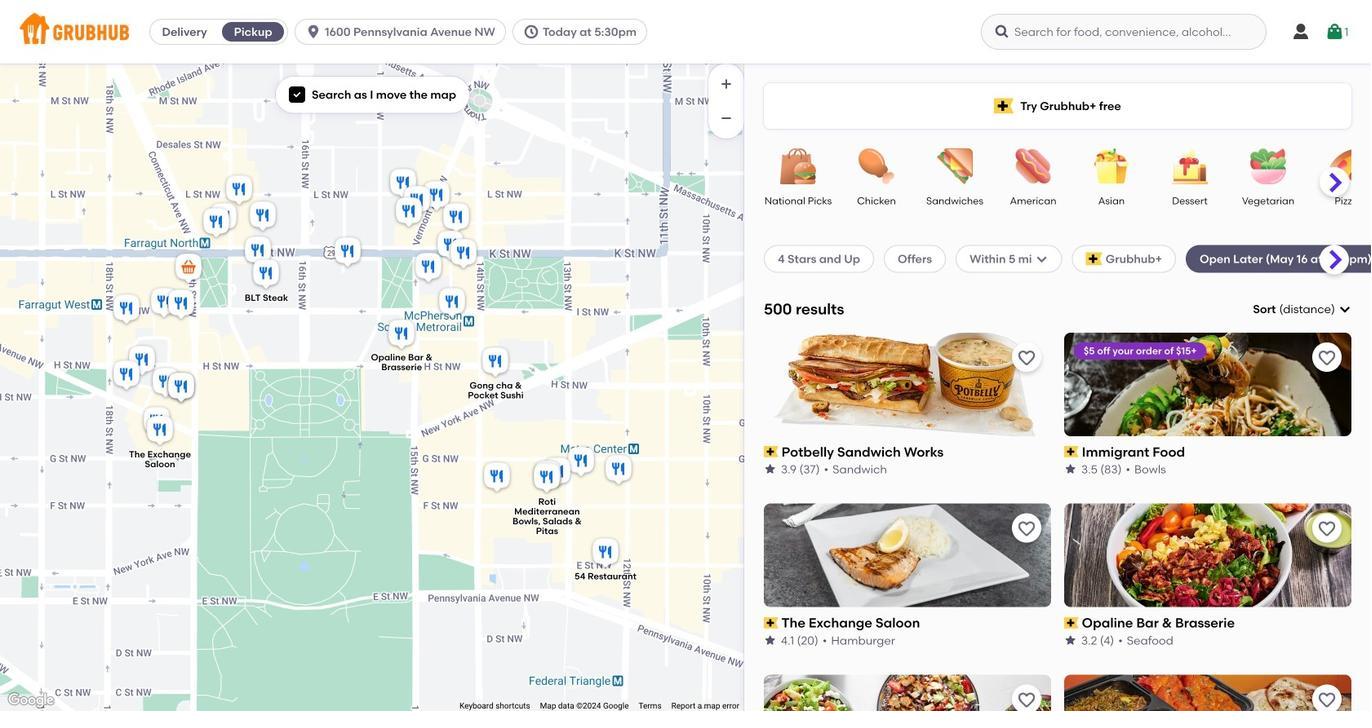 Task type: vqa. For each thing, say whether or not it's contained in the screenshot.
of inside 'Choice of 4 refreshing 30oz. beverages.  Choose from Fountain Drink Sodas, Lemonade or Iced Tea. Available for IHOP 'N GO only. Not available for dine-in.'
no



Task type: describe. For each thing, give the bounding box(es) containing it.
chopt creative salad co. image
[[140, 405, 173, 441]]

district thai restaurant image
[[401, 184, 433, 220]]

dessert image
[[1161, 149, 1218, 184]]

chipotle image
[[393, 195, 425, 231]]

sandwiches image
[[926, 149, 983, 184]]

a-1 wines & liquor image
[[434, 229, 467, 264]]

chopt creative salad co. logo image
[[764, 675, 1051, 712]]

taberna del alabardero image
[[110, 292, 143, 328]]

national picks image
[[770, 149, 827, 184]]

main navigation navigation
[[0, 0, 1371, 64]]

Search for food, convenience, alcohol... search field
[[981, 14, 1267, 50]]

1 vertical spatial grubhub plus flag logo image
[[1086, 253, 1102, 266]]

2 horizontal spatial svg image
[[1325, 22, 1345, 42]]

mazi dc image
[[331, 235, 364, 271]]

map region
[[0, 64, 744, 712]]

lima twist image
[[440, 201, 473, 237]]

butter chicken company 3 image
[[149, 366, 182, 402]]

e-tea 2 image
[[148, 286, 180, 322]]

7 eleven image
[[172, 251, 205, 287]]

sima sushi image
[[223, 173, 255, 209]]

gong cha & pocket sushi image
[[479, 345, 512, 381]]

immigrant food image
[[165, 371, 197, 406]]

chicken image
[[848, 149, 905, 184]]

plus icon image
[[718, 76, 735, 92]]

american image
[[1005, 149, 1062, 184]]

coffee republic - metro center image
[[565, 445, 597, 481]]

panera bread image
[[126, 344, 158, 379]]

post pub (l st nw) image
[[387, 166, 419, 202]]

minus icon image
[[718, 110, 735, 126]]

mastro's steakhouse image
[[541, 455, 574, 491]]

sweetgreen image
[[165, 287, 197, 323]]

bozzelli's image
[[420, 179, 453, 215]]

0 horizontal spatial svg image
[[292, 90, 302, 100]]

alitiko image
[[110, 358, 143, 394]]

coco lezzone image
[[412, 251, 445, 286]]



Task type: locate. For each thing, give the bounding box(es) containing it.
smoothie king image
[[200, 206, 233, 242]]

svg image
[[1291, 22, 1311, 42], [305, 24, 322, 40], [523, 24, 539, 40], [1035, 253, 1048, 266]]

svg image
[[1325, 22, 1345, 42], [994, 24, 1010, 40], [292, 90, 302, 100]]

star icon image
[[764, 463, 777, 476], [1064, 463, 1077, 476], [764, 634, 777, 648], [1064, 634, 1077, 648]]

grubhub plus flag logo image
[[994, 98, 1014, 114], [1086, 253, 1102, 266]]

google image
[[4, 690, 58, 712]]

potbelly sandwich works logo image
[[764, 333, 1051, 436]]

roti mediterranean bowls, salads & pitas image
[[530, 461, 563, 497]]

taylor gourmet image
[[447, 237, 480, 273]]

1 horizontal spatial svg image
[[994, 24, 1010, 40]]

mccormick & schmick's seafood & steaks image
[[242, 234, 274, 270]]

subway image
[[436, 286, 468, 322]]

moi moi image
[[246, 199, 279, 235]]

the exchange saloon logo image
[[764, 504, 1051, 608]]

vegetarian image
[[1240, 149, 1297, 184]]

subscription pass image
[[764, 446, 778, 458], [1064, 446, 1079, 458], [764, 618, 778, 629], [1064, 618, 1079, 629]]

grill kabob image
[[481, 460, 513, 496]]

54 restaurant image
[[589, 536, 622, 572]]

1 horizontal spatial grubhub plus flag logo image
[[1086, 253, 1102, 266]]

district taco - metro center image
[[531, 459, 564, 495]]

pret a manger image
[[207, 201, 240, 237]]

potbelly sandwich works image
[[165, 371, 197, 406]]

blt steak image
[[250, 257, 282, 293]]

the oceanaire seafood room image
[[602, 453, 635, 489]]

pizza image
[[1318, 149, 1371, 184]]

opaline bar & brasserie image
[[385, 317, 418, 353]]

the exchange saloon image
[[144, 414, 176, 450]]

0 vertical spatial grubhub plus flag logo image
[[994, 98, 1014, 114]]

asian image
[[1083, 149, 1140, 184]]

0 horizontal spatial grubhub plus flag logo image
[[994, 98, 1014, 114]]



